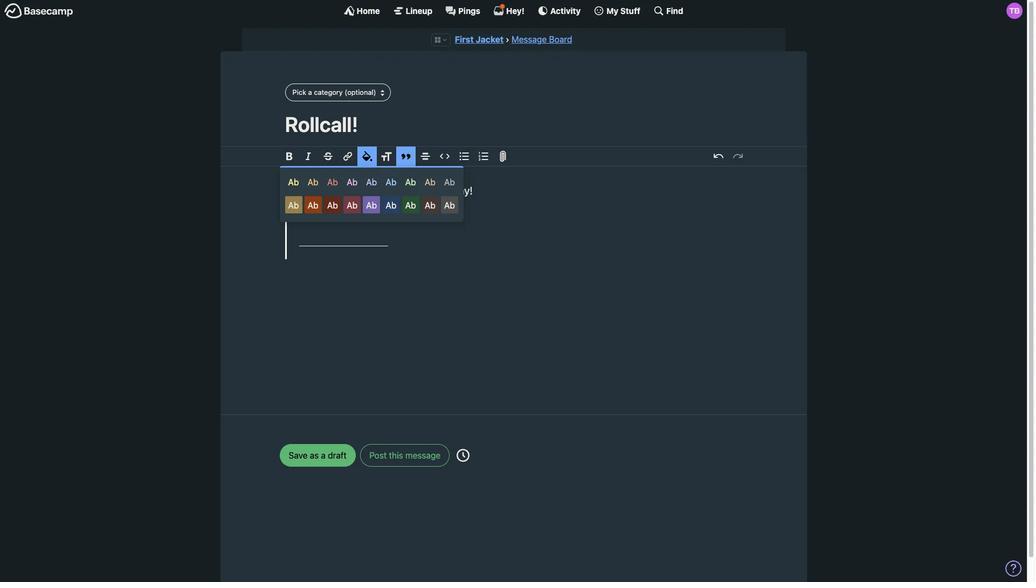 Task type: locate. For each thing, give the bounding box(es) containing it.
a right the "as"
[[321, 451, 326, 461]]

2 vertical spatial a
[[321, 451, 326, 461]]

Type a title… text field
[[285, 112, 743, 136]]

1 horizontal spatial a
[[321, 451, 326, 461]]

my stuff
[[607, 6, 641, 15]]

0 vertical spatial a
[[308, 88, 312, 97]]

a inside button
[[321, 451, 326, 461]]

here
[[419, 199, 446, 214]]

out
[[397, 199, 417, 214]]

your
[[332, 199, 358, 214]]

draft
[[328, 451, 347, 461]]

pings button
[[446, 5, 481, 16]]

this
[[389, 451, 404, 461]]

a inside 'text field'
[[400, 184, 406, 197]]

schedule this to post later image
[[457, 449, 470, 462]]

name
[[361, 199, 394, 214]]

0 horizontal spatial a
[[308, 88, 312, 97]]

first jacket
[[455, 35, 504, 44]]

roll
[[409, 184, 423, 197]]

find button
[[654, 5, 684, 16]]

board
[[550, 35, 573, 44]]

2 horizontal spatial a
[[400, 184, 406, 197]]

a right pick
[[308, 88, 312, 97]]

my
[[607, 6, 619, 15]]

find
[[667, 6, 684, 15]]

post this message button
[[360, 444, 450, 467]]

›
[[506, 35, 510, 44]]

category
[[314, 88, 343, 97]]

pick a category (optional) button
[[285, 84, 391, 101]]

a
[[308, 88, 312, 97], [400, 184, 406, 197], [321, 451, 326, 461]]

(optional)
[[345, 88, 376, 97]]

my stuff button
[[594, 5, 641, 16]]

hello
[[285, 184, 309, 197]]

Write away… text field
[[253, 167, 775, 402]]

a right the do
[[400, 184, 406, 197]]

type your name out here :)
[[300, 199, 457, 214]]

1 vertical spatial a
[[400, 184, 406, 197]]

let's
[[360, 184, 383, 197]]

message
[[512, 35, 547, 44]]

tyler black image
[[1007, 3, 1024, 19]]



Task type: describe. For each thing, give the bounding box(es) containing it.
message board link
[[512, 35, 573, 44]]

call
[[425, 184, 441, 197]]

lineup
[[406, 6, 433, 15]]

activity link
[[538, 5, 581, 16]]

home
[[357, 6, 380, 15]]

jacket
[[476, 35, 504, 44]]

first jacket link
[[455, 35, 504, 44]]

:)
[[449, 199, 457, 214]]

hey! button
[[494, 4, 525, 16]]

save as a draft
[[289, 451, 347, 461]]

stuff
[[621, 6, 641, 15]]

today!
[[444, 184, 473, 197]]

post
[[370, 451, 387, 461]]

as
[[310, 451, 319, 461]]

type
[[300, 199, 329, 214]]

home link
[[344, 5, 380, 16]]

hello everyone! let's do a roll call today!
[[285, 184, 473, 197]]

› message board
[[506, 35, 573, 44]]

main element
[[0, 0, 1028, 21]]

pick a category (optional)
[[293, 88, 376, 97]]

hey!
[[507, 6, 525, 15]]

everyone!
[[312, 184, 358, 197]]

activity
[[551, 6, 581, 15]]

lineup link
[[393, 5, 433, 16]]

switch accounts image
[[4, 3, 73, 19]]

pick
[[293, 88, 306, 97]]

save
[[289, 451, 308, 461]]

do
[[386, 184, 398, 197]]

pings
[[459, 6, 481, 15]]

save as a draft button
[[280, 444, 356, 467]]

message
[[406, 451, 441, 461]]

post this message
[[370, 451, 441, 461]]

a inside button
[[308, 88, 312, 97]]

first
[[455, 35, 474, 44]]



